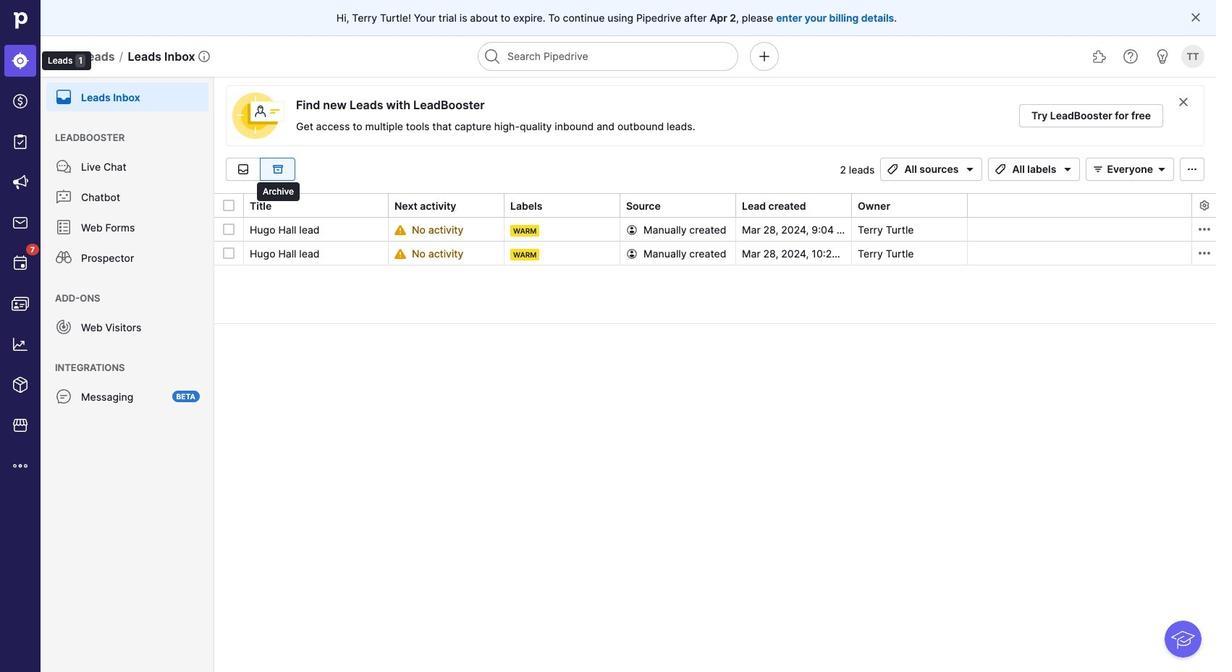 Task type: vqa. For each thing, say whether or not it's contained in the screenshot.
Add lead element
no



Task type: locate. For each thing, give the bounding box(es) containing it.
quick add image
[[756, 48, 773, 65]]

color warning image
[[395, 248, 406, 260]]

0 horizontal spatial color primary image
[[962, 164, 979, 175]]

1 color primary image from the left
[[962, 164, 979, 175]]

color undefined image
[[55, 88, 72, 106], [55, 158, 72, 175], [55, 188, 72, 206], [55, 219, 72, 236]]

insights image
[[12, 336, 29, 353]]

color primary image
[[1191, 12, 1202, 23], [885, 164, 902, 175], [1060, 164, 1077, 175], [1090, 164, 1108, 175], [1154, 164, 1171, 175], [223, 200, 235, 211], [223, 224, 235, 235], [626, 224, 638, 236], [223, 248, 235, 259], [626, 248, 638, 260]]

1 horizontal spatial color primary image
[[992, 164, 1010, 175]]

campaigns image
[[12, 174, 29, 191]]

leads image
[[12, 52, 29, 70]]

inbox image
[[235, 164, 252, 175]]

grid
[[214, 193, 1217, 673]]

menu toggle image
[[55, 48, 72, 65]]

menu
[[0, 0, 91, 673], [41, 77, 214, 673]]

archive image
[[269, 164, 286, 175]]

2 horizontal spatial color primary image
[[1184, 164, 1201, 175]]

row
[[214, 218, 1217, 244], [214, 241, 1217, 268]]

sales assistant image
[[1154, 48, 1172, 65]]

0 vertical spatial color secondary image
[[1178, 96, 1190, 108]]

1 vertical spatial color secondary image
[[1199, 200, 1210, 211]]

quick help image
[[1122, 48, 1140, 65]]

deals image
[[12, 93, 29, 110]]

info image
[[198, 51, 210, 62]]

1 color undefined image from the top
[[55, 88, 72, 106]]

4 color undefined image from the top
[[55, 219, 72, 236]]

color secondary image
[[1196, 245, 1213, 262]]

color primary image
[[962, 164, 979, 175], [992, 164, 1010, 175], [1184, 164, 1201, 175]]

color undefined image
[[55, 249, 72, 266], [12, 255, 29, 272], [55, 319, 72, 336], [55, 388, 72, 406]]

contacts image
[[12, 295, 29, 313]]

menu item
[[0, 41, 41, 81], [41, 77, 214, 112]]

color secondary image
[[1178, 96, 1190, 108], [1199, 200, 1210, 211], [1196, 221, 1213, 238]]

sales inbox image
[[12, 214, 29, 232]]



Task type: describe. For each thing, give the bounding box(es) containing it.
projects image
[[12, 133, 29, 151]]

1 row from the top
[[214, 218, 1217, 244]]

2 row from the top
[[214, 241, 1217, 268]]

marketplace image
[[12, 417, 29, 435]]

2 color undefined image from the top
[[55, 158, 72, 175]]

3 color primary image from the left
[[1184, 164, 1201, 175]]

color warning image
[[395, 224, 406, 236]]

products image
[[12, 377, 29, 394]]

home image
[[9, 9, 31, 31]]

2 color primary image from the left
[[992, 164, 1010, 175]]

3 color undefined image from the top
[[55, 188, 72, 206]]

knowledge center bot, also known as kc bot is an onboarding assistant that allows you to see the list of onboarding items in one place for quick and easy reference. this improves your in-app experience. image
[[1165, 622, 1202, 658]]

more image
[[12, 458, 29, 475]]

Search Pipedrive field
[[478, 42, 739, 71]]

2 vertical spatial color secondary image
[[1196, 221, 1213, 238]]



